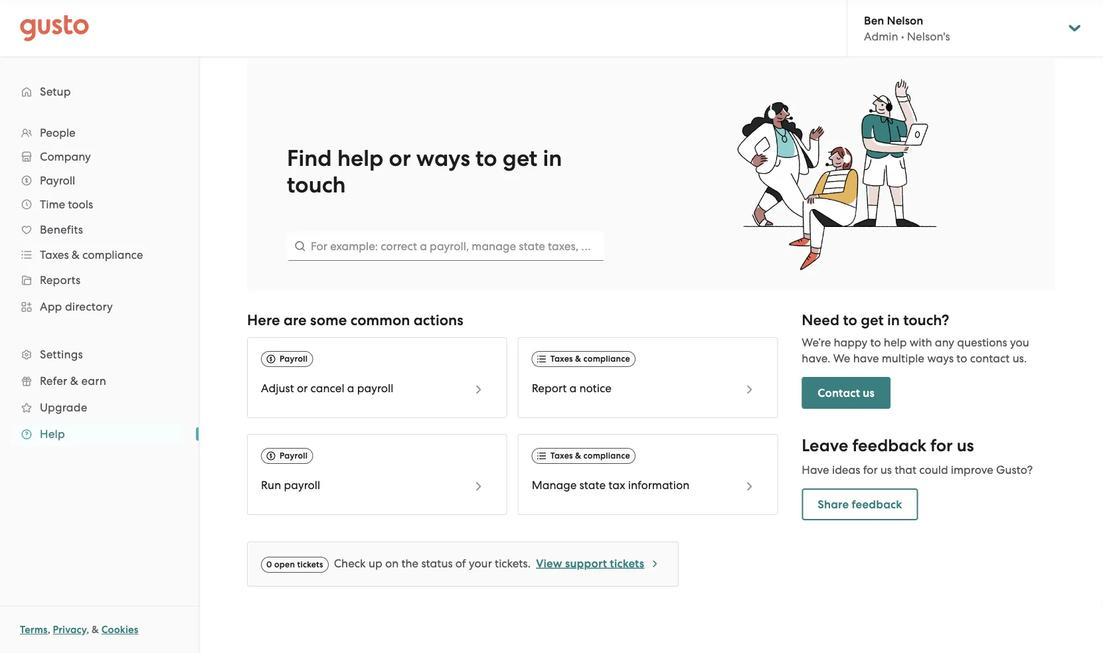 Task type: locate. For each thing, give the bounding box(es) containing it.
0 horizontal spatial get
[[503, 145, 538, 172]]

1 horizontal spatial a
[[570, 382, 577, 395]]

feedback for share
[[852, 498, 903, 512]]

0 vertical spatial in
[[543, 145, 562, 172]]

0 vertical spatial help
[[338, 145, 384, 172]]

state
[[580, 479, 606, 493]]

0 vertical spatial get
[[503, 145, 538, 172]]

report a notice
[[532, 382, 612, 395]]

touch
[[287, 172, 346, 199]]

notice
[[580, 382, 612, 395]]

common
[[351, 312, 410, 329]]

taxes up reports
[[40, 249, 69, 262]]

1 horizontal spatial tickets
[[610, 557, 645, 571]]

1 , from the left
[[48, 625, 50, 637]]

, left "privacy"
[[48, 625, 50, 637]]

0 vertical spatial feedback
[[853, 436, 927, 457]]

run
[[261, 479, 281, 493]]

1 vertical spatial help
[[884, 336, 907, 350]]

taxes & compliance down benefits link
[[40, 249, 143, 262]]

taxes & compliance
[[40, 249, 143, 262], [551, 354, 631, 365], [551, 451, 631, 462]]

2 vertical spatial compliance
[[584, 451, 631, 462]]

compliance
[[82, 249, 143, 262], [584, 354, 631, 365], [584, 451, 631, 462]]

1 vertical spatial feedback
[[852, 498, 903, 512]]

list
[[0, 121, 199, 448]]

1 vertical spatial taxes & compliance
[[551, 354, 631, 365]]

1 vertical spatial payroll
[[280, 354, 308, 365]]

ways inside we're happy to help with any questions you have. we have multiple ways to contact us.
[[928, 352, 954, 366]]

status
[[422, 558, 453, 571]]

people
[[40, 126, 76, 140]]

for up could
[[931, 436, 953, 457]]

on
[[385, 558, 399, 571]]

1 horizontal spatial us
[[881, 464, 892, 477]]

payroll right cancel
[[357, 382, 394, 395]]

benefits link
[[13, 218, 185, 242]]

2 vertical spatial us
[[881, 464, 892, 477]]

terms , privacy , & cookies
[[20, 625, 138, 637]]

for
[[931, 436, 953, 457], [864, 464, 878, 477]]

to
[[476, 145, 498, 172], [844, 312, 858, 329], [871, 336, 882, 350], [957, 352, 968, 366]]

0 vertical spatial us
[[863, 387, 875, 400]]

1 horizontal spatial ,
[[87, 625, 89, 637]]

manage state tax information
[[532, 479, 690, 493]]

0 vertical spatial payroll
[[357, 382, 394, 395]]

help right find
[[338, 145, 384, 172]]

payroll up time
[[40, 174, 75, 187]]

a
[[347, 382, 355, 395], [570, 382, 577, 395]]

0 horizontal spatial us
[[863, 387, 875, 400]]

1 horizontal spatial ways
[[928, 352, 954, 366]]

2 horizontal spatial us
[[957, 436, 975, 457]]

0 horizontal spatial or
[[297, 382, 308, 395]]

payroll right run
[[284, 479, 320, 493]]

1 vertical spatial taxes
[[551, 354, 573, 365]]

taxes up report a notice
[[551, 354, 573, 365]]

taxes
[[40, 249, 69, 262], [551, 354, 573, 365], [551, 451, 573, 462]]

tax
[[609, 479, 626, 493]]

directory
[[65, 300, 113, 314]]

1 vertical spatial us
[[957, 436, 975, 457]]

refer & earn link
[[13, 369, 185, 393]]

0 horizontal spatial payroll
[[284, 479, 320, 493]]

0 vertical spatial for
[[931, 436, 953, 457]]

compliance inside dropdown button
[[82, 249, 143, 262]]

0 vertical spatial ways
[[417, 145, 470, 172]]

1 vertical spatial get
[[861, 312, 884, 329]]

taxes inside dropdown button
[[40, 249, 69, 262]]

0 vertical spatial compliance
[[82, 249, 143, 262]]

tickets right support
[[610, 557, 645, 571]]

2 vertical spatial taxes & compliance
[[551, 451, 631, 462]]

reports
[[40, 274, 81, 287]]

run payroll
[[261, 479, 320, 493]]

0 horizontal spatial ,
[[48, 625, 50, 637]]

1 horizontal spatial help
[[884, 336, 907, 350]]

time tools
[[40, 198, 93, 211]]

taxes up the manage
[[551, 451, 573, 462]]

1 vertical spatial in
[[888, 312, 900, 329]]

tickets right "open"
[[297, 560, 323, 570]]

compliance down benefits link
[[82, 249, 143, 262]]

1 horizontal spatial or
[[389, 145, 411, 172]]

1 vertical spatial for
[[864, 464, 878, 477]]

help link
[[13, 423, 185, 447]]

that
[[895, 464, 917, 477]]

we're happy to help with any questions you have. we have multiple ways to contact us.
[[802, 336, 1030, 366]]

us up improve
[[957, 436, 975, 457]]

nelson
[[888, 13, 924, 27]]

1 horizontal spatial in
[[888, 312, 900, 329]]

tickets
[[610, 557, 645, 571], [297, 560, 323, 570]]

for for feedback
[[931, 436, 953, 457]]

setup link
[[13, 80, 185, 104]]

a left notice
[[570, 382, 577, 395]]

feedback
[[853, 436, 927, 457], [852, 498, 903, 512]]

us left 'that'
[[881, 464, 892, 477]]

a right cancel
[[347, 382, 355, 395]]

in
[[543, 145, 562, 172], [888, 312, 900, 329]]

compliance up manage state tax information
[[584, 451, 631, 462]]

we're
[[802, 336, 832, 350]]

taxes & compliance button
[[13, 243, 185, 267]]

0 vertical spatial payroll
[[40, 174, 75, 187]]

gusto?
[[997, 464, 1033, 477]]

taxes & compliance up notice
[[551, 354, 631, 365]]

have
[[802, 464, 830, 477]]

we
[[834, 352, 851, 366]]

feedback for leave
[[853, 436, 927, 457]]

or
[[389, 145, 411, 172], [297, 382, 308, 395]]

us right contact at the bottom right
[[863, 387, 875, 400]]

0 horizontal spatial help
[[338, 145, 384, 172]]

view support tickets link
[[536, 556, 661, 573]]

2 vertical spatial taxes
[[551, 451, 573, 462]]

taxes & compliance for report
[[551, 354, 631, 365]]

taxes for manage
[[551, 451, 573, 462]]

have
[[854, 352, 880, 366]]

help up multiple
[[884, 336, 907, 350]]

1 horizontal spatial for
[[931, 436, 953, 457]]

0 horizontal spatial a
[[347, 382, 355, 395]]

0 vertical spatial taxes
[[40, 249, 69, 262]]

happy
[[834, 336, 868, 350]]

& up state
[[575, 451, 582, 462]]

home image
[[20, 15, 89, 42]]

payroll
[[357, 382, 394, 395], [284, 479, 320, 493]]

contact us
[[818, 387, 875, 400]]

0 vertical spatial taxes & compliance
[[40, 249, 143, 262]]

share feedback
[[818, 498, 903, 512]]

1 vertical spatial ways
[[928, 352, 954, 366]]

to inside find help or ways to get in touch
[[476, 145, 498, 172]]

taxes & compliance up state
[[551, 451, 631, 462]]

could
[[920, 464, 949, 477]]

contact
[[818, 387, 861, 400]]

&
[[72, 249, 80, 262], [575, 354, 582, 365], [70, 375, 78, 388], [575, 451, 582, 462], [92, 625, 99, 637]]

leave
[[802, 436, 849, 457]]

payroll
[[40, 174, 75, 187], [280, 354, 308, 365], [280, 451, 308, 462]]

feedback right share
[[852, 498, 903, 512]]

payroll up run payroll
[[280, 451, 308, 462]]

0 horizontal spatial tickets
[[297, 560, 323, 570]]

0 horizontal spatial for
[[864, 464, 878, 477]]

check up on the status of your tickets.
[[334, 558, 531, 571]]

& up report a notice
[[575, 354, 582, 365]]

us inside button
[[863, 387, 875, 400]]

0 horizontal spatial in
[[543, 145, 562, 172]]

reports link
[[13, 268, 185, 292]]

& down benefits
[[72, 249, 80, 262]]

here
[[247, 312, 280, 329]]

& left earn
[[70, 375, 78, 388]]

0 vertical spatial or
[[389, 145, 411, 172]]

feedback inside button
[[852, 498, 903, 512]]

taxes & compliance inside taxes & compliance dropdown button
[[40, 249, 143, 262]]

2 vertical spatial payroll
[[280, 451, 308, 462]]

0 horizontal spatial ways
[[417, 145, 470, 172]]

refer & earn
[[40, 375, 106, 388]]

payroll up adjust
[[280, 354, 308, 365]]

in inside find help or ways to get in touch
[[543, 145, 562, 172]]

compliance up notice
[[584, 354, 631, 365]]

help
[[338, 145, 384, 172], [884, 336, 907, 350]]

ways inside find help or ways to get in touch
[[417, 145, 470, 172]]

1 vertical spatial compliance
[[584, 354, 631, 365]]

get
[[503, 145, 538, 172], [861, 312, 884, 329]]

gusto navigation element
[[0, 57, 199, 469]]

for right ideas
[[864, 464, 878, 477]]

feedback up 'that'
[[853, 436, 927, 457]]

ways
[[417, 145, 470, 172], [928, 352, 954, 366]]

, left cookies
[[87, 625, 89, 637]]

ideas
[[833, 464, 861, 477]]



Task type: describe. For each thing, give the bounding box(es) containing it.
view
[[536, 557, 563, 571]]

ben
[[865, 13, 885, 27]]

1 vertical spatial or
[[297, 382, 308, 395]]

payroll for run
[[280, 451, 308, 462]]

us for have ideas for us that could improve gusto?
[[881, 464, 892, 477]]

compliance for report
[[584, 354, 631, 365]]

adjust or cancel a payroll
[[261, 382, 394, 395]]

any
[[936, 336, 955, 350]]

benefits
[[40, 223, 83, 237]]

get inside find help or ways to get in touch
[[503, 145, 538, 172]]

compliance for manage
[[584, 451, 631, 462]]

refer
[[40, 375, 67, 388]]

here are some common actions
[[247, 312, 464, 329]]

0
[[266, 560, 272, 570]]

find help or ways to get in touch
[[287, 145, 562, 199]]

app directory
[[40, 300, 113, 314]]

payroll inside dropdown button
[[40, 174, 75, 187]]

your
[[469, 558, 492, 571]]

settings link
[[13, 343, 185, 367]]

improve
[[952, 464, 994, 477]]

people button
[[13, 121, 185, 145]]

are
[[284, 312, 307, 329]]

tools
[[68, 198, 93, 211]]

1 horizontal spatial payroll
[[357, 382, 394, 395]]

privacy
[[53, 625, 87, 637]]

leave feedback for us
[[802, 436, 975, 457]]

•
[[902, 30, 905, 43]]

questions
[[958, 336, 1008, 350]]

contact us button
[[802, 378, 891, 409]]

for for ideas
[[864, 464, 878, 477]]

have ideas for us that could improve gusto?
[[802, 464, 1033, 477]]

& left "cookies" button
[[92, 625, 99, 637]]

cookies button
[[102, 623, 138, 639]]

help inside find help or ways to get in touch
[[338, 145, 384, 172]]

payroll for adjust
[[280, 354, 308, 365]]

check
[[334, 558, 366, 571]]

share feedback button
[[802, 489, 919, 521]]

tickets.
[[495, 558, 531, 571]]

information
[[628, 479, 690, 493]]

2 a from the left
[[570, 382, 577, 395]]

payroll button
[[13, 169, 185, 193]]

app directory link
[[13, 295, 185, 319]]

earn
[[81, 375, 106, 388]]

list containing people
[[0, 121, 199, 448]]

privacy link
[[53, 625, 87, 637]]

you
[[1011, 336, 1030, 350]]

open
[[274, 560, 295, 570]]

time
[[40, 198, 65, 211]]

report
[[532, 382, 567, 395]]

up
[[369, 558, 383, 571]]

actions
[[414, 312, 464, 329]]

touch?
[[904, 312, 950, 329]]

setup
[[40, 85, 71, 98]]

us for leave feedback for us
[[957, 436, 975, 457]]

cookies
[[102, 625, 138, 637]]

help
[[40, 428, 65, 441]]

time tools button
[[13, 193, 185, 217]]

need to get in touch?
[[802, 312, 950, 329]]

ben nelson admin • nelson's
[[865, 13, 951, 43]]

tickets for 0 open tickets
[[297, 560, 323, 570]]

adjust
[[261, 382, 294, 395]]

& inside dropdown button
[[72, 249, 80, 262]]

taxes for report
[[551, 354, 573, 365]]

view support tickets
[[536, 557, 645, 571]]

company
[[40, 150, 91, 163]]

the
[[402, 558, 419, 571]]

taxes & compliance for manage
[[551, 451, 631, 462]]

some
[[310, 312, 347, 329]]

or inside find help or ways to get in touch
[[389, 145, 411, 172]]

need
[[802, 312, 840, 329]]

with
[[910, 336, 933, 350]]

upgrade link
[[13, 396, 185, 420]]

1 vertical spatial payroll
[[284, 479, 320, 493]]

of
[[456, 558, 466, 571]]

manage
[[532, 479, 577, 493]]

settings
[[40, 348, 83, 362]]

company button
[[13, 145, 185, 169]]

0 open tickets
[[266, 560, 323, 570]]

have.
[[802, 352, 831, 366]]

1 horizontal spatial get
[[861, 312, 884, 329]]

find
[[287, 145, 332, 172]]

terms link
[[20, 625, 48, 637]]

For example: correct a payroll, manage state taxes, etc. field
[[287, 232, 605, 261]]

us.
[[1013, 352, 1028, 366]]

share
[[818, 498, 849, 512]]

terms
[[20, 625, 48, 637]]

multiple
[[882, 352, 925, 366]]

support
[[565, 557, 607, 571]]

help inside we're happy to help with any questions you have. we have multiple ways to contact us.
[[884, 336, 907, 350]]

1 a from the left
[[347, 382, 355, 395]]

upgrade
[[40, 401, 87, 415]]

2 , from the left
[[87, 625, 89, 637]]

cancel
[[311, 382, 345, 395]]

tickets for view support tickets
[[610, 557, 645, 571]]



Task type: vqa. For each thing, say whether or not it's contained in the screenshot.
Set up payroll By
no



